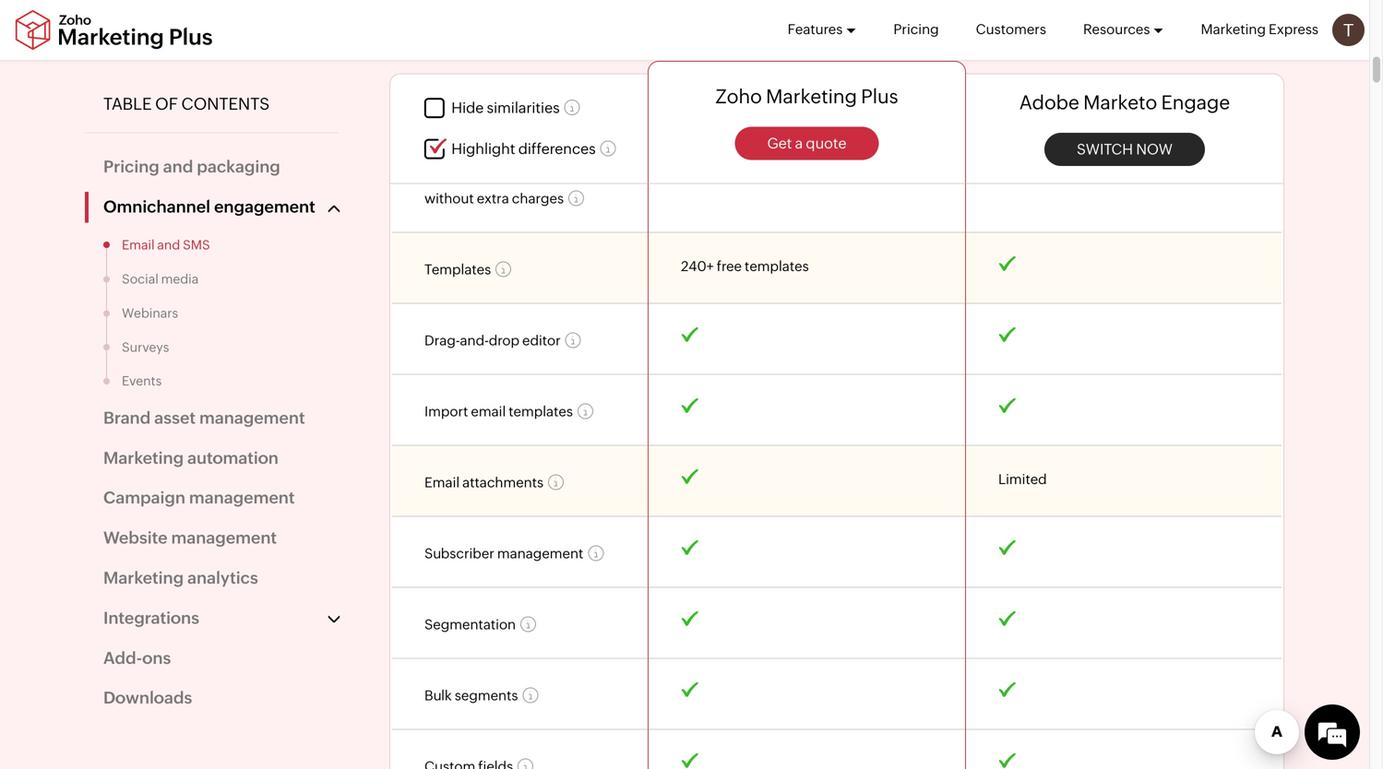 Task type: locate. For each thing, give the bounding box(es) containing it.
pricing and packaging
[[103, 157, 280, 176]]

engagement
[[584, 31, 731, 59], [214, 197, 315, 216]]

customers
[[976, 21, 1046, 37]]

add-ons
[[103, 649, 171, 668]]

1 horizontal spatial omnichannel
[[424, 31, 579, 59]]

0 vertical spatial engagement
[[584, 31, 731, 59]]

0 vertical spatial omnichannel engagement
[[424, 31, 731, 59]]

media
[[161, 272, 199, 287]]

240+
[[681, 258, 714, 274]]

email up highlight
[[424, 104, 464, 121]]

surveys
[[122, 340, 169, 355]]

marketing express
[[1201, 21, 1319, 37]]

1 vertical spatial management
[[189, 489, 295, 508]]

1 horizontal spatial pricing
[[894, 21, 939, 37]]

1 vertical spatial omnichannel
[[103, 197, 210, 216]]

sms up media
[[183, 238, 210, 252]]

email up social
[[122, 238, 155, 252]]

0 horizontal spatial email and sms
[[122, 238, 210, 252]]

omnichannel down the pricing and packaging
[[103, 197, 210, 216]]

management up "analytics"
[[171, 529, 277, 548]]

1 vertical spatial sms
[[183, 238, 210, 252]]

management
[[199, 409, 305, 428], [189, 489, 295, 508], [171, 529, 277, 548]]

marketing analytics
[[103, 569, 258, 588]]

0 horizontal spatial omnichannel engagement
[[103, 197, 315, 216]]

0 horizontal spatial pricing
[[103, 157, 159, 176]]

free
[[717, 258, 742, 274]]

1 horizontal spatial omnichannel engagement
[[424, 31, 731, 59]]

omnichannel up "hide similarities"
[[424, 31, 579, 59]]

and up the social media
[[157, 238, 180, 252]]

1 horizontal spatial engagement
[[584, 31, 731, 59]]

quote
[[806, 134, 847, 152]]

get a quote
[[767, 134, 847, 152]]

integrations
[[103, 609, 199, 628]]

and left packaging
[[163, 157, 193, 176]]

omnichannel engagement up similarities
[[424, 31, 731, 59]]

marketing up "integrations" at the bottom of the page
[[103, 569, 184, 588]]

email and sms up the social media
[[122, 238, 210, 252]]

email and sms
[[424, 104, 529, 121], [122, 238, 210, 252]]

management up automation
[[199, 409, 305, 428]]

240+ free templates
[[681, 258, 809, 274]]

highlight differences
[[452, 140, 596, 157]]

switch now link
[[1045, 133, 1205, 166]]

pricing up 'plus'
[[894, 21, 939, 37]]

marketing up 'campaign'
[[103, 449, 184, 468]]

features link
[[788, 0, 857, 59]]

marketing
[[1201, 21, 1266, 37], [766, 85, 857, 108], [103, 449, 184, 468], [103, 569, 184, 588]]

add-
[[103, 649, 142, 668]]

0 vertical spatial email and sms
[[424, 104, 529, 121]]

sms
[[497, 104, 529, 121], [183, 238, 210, 252]]

1 vertical spatial email
[[122, 238, 155, 252]]

switch now
[[1077, 141, 1173, 158]]

marketing inside marketing express link
[[1201, 21, 1266, 37]]

0 vertical spatial omnichannel
[[424, 31, 579, 59]]

sms up 'highlight differences'
[[497, 104, 529, 121]]

zoho
[[716, 85, 762, 108]]

brand asset management
[[103, 409, 305, 428]]

and
[[467, 104, 494, 121], [163, 157, 193, 176], [157, 238, 180, 252]]

features
[[788, 21, 843, 37]]

0 vertical spatial sms
[[497, 104, 529, 121]]

1 horizontal spatial email and sms
[[424, 104, 529, 121]]

plus
[[861, 85, 898, 108]]

0 vertical spatial pricing
[[894, 21, 939, 37]]

get a quote link
[[735, 127, 879, 160]]

email and sms up highlight
[[424, 104, 529, 121]]

pricing
[[894, 21, 939, 37], [103, 157, 159, 176]]

differences
[[518, 140, 596, 157]]

marketing left express at the top right of page
[[1201, 21, 1266, 37]]

0 vertical spatial management
[[199, 409, 305, 428]]

webinars
[[122, 306, 178, 321]]

pricing for pricing
[[894, 21, 939, 37]]

analytics
[[187, 569, 258, 588]]

email
[[424, 104, 464, 121], [122, 238, 155, 252]]

2 vertical spatial management
[[171, 529, 277, 548]]

1 horizontal spatial sms
[[497, 104, 529, 121]]

campaign
[[103, 489, 185, 508]]

1 vertical spatial pricing
[[103, 157, 159, 176]]

omnichannel
[[424, 31, 579, 59], [103, 197, 210, 216]]

website
[[103, 529, 168, 548]]

omnichannel engagement down the pricing and packaging
[[103, 197, 315, 216]]

management for campaign management
[[189, 489, 295, 508]]

express
[[1269, 21, 1319, 37]]

1 vertical spatial and
[[163, 157, 193, 176]]

omnichannel engagement
[[424, 31, 731, 59], [103, 197, 315, 216]]

downloads
[[103, 689, 192, 708]]

and up highlight
[[467, 104, 494, 121]]

management down automation
[[189, 489, 295, 508]]

hide similarities
[[452, 99, 560, 116]]

0 horizontal spatial email
[[122, 238, 155, 252]]

adobe marketo engage
[[1020, 91, 1230, 114]]

engage
[[1161, 91, 1230, 114]]

0 horizontal spatial engagement
[[214, 197, 315, 216]]

1 horizontal spatial email
[[424, 104, 464, 121]]

pricing down table
[[103, 157, 159, 176]]

0 horizontal spatial sms
[[183, 238, 210, 252]]

0 horizontal spatial omnichannel
[[103, 197, 210, 216]]



Task type: describe. For each thing, give the bounding box(es) containing it.
now
[[1136, 141, 1173, 158]]

marketing automation
[[103, 449, 279, 468]]

limited
[[998, 471, 1047, 488]]

templates
[[745, 258, 809, 274]]

switch
[[1077, 141, 1133, 158]]

pricing link
[[894, 0, 939, 59]]

marketing for marketing automation
[[103, 449, 184, 468]]

packaging
[[197, 157, 280, 176]]

marketing up "get a quote"
[[766, 85, 857, 108]]

hide
[[452, 99, 484, 116]]

of
[[155, 95, 178, 114]]

marketing for marketing analytics
[[103, 569, 184, 588]]

marketo
[[1083, 91, 1157, 114]]

marketing for marketing express
[[1201, 21, 1266, 37]]

1 vertical spatial omnichannel engagement
[[103, 197, 315, 216]]

ons
[[142, 649, 171, 668]]

adobe
[[1020, 91, 1080, 114]]

table of contents
[[103, 95, 270, 114]]

website management
[[103, 529, 277, 548]]

get
[[767, 134, 792, 152]]

table
[[103, 95, 152, 114]]

marketing express link
[[1201, 0, 1319, 59]]

social
[[122, 272, 158, 287]]

1 vertical spatial email and sms
[[122, 238, 210, 252]]

resources link
[[1083, 0, 1164, 59]]

contents
[[181, 95, 270, 114]]

0 vertical spatial and
[[467, 104, 494, 121]]

events
[[122, 374, 162, 388]]

zoho marketing plus
[[716, 85, 898, 108]]

zoho marketingplus logo image
[[14, 10, 214, 50]]

campaign management
[[103, 489, 295, 508]]

1 vertical spatial engagement
[[214, 197, 315, 216]]

resources
[[1083, 21, 1150, 37]]

similarities
[[487, 99, 560, 116]]

pricing for pricing and packaging
[[103, 157, 159, 176]]

management for website management
[[171, 529, 277, 548]]

highlight
[[452, 140, 515, 157]]

brand
[[103, 409, 151, 428]]

asset
[[154, 409, 196, 428]]

2 vertical spatial and
[[157, 238, 180, 252]]

social media
[[122, 272, 199, 287]]

customers link
[[976, 0, 1046, 59]]

terry turtle image
[[1333, 14, 1365, 46]]

a
[[795, 134, 803, 152]]

0 vertical spatial email
[[424, 104, 464, 121]]

automation
[[187, 449, 279, 468]]



Task type: vqa. For each thing, say whether or not it's contained in the screenshot.
better
no



